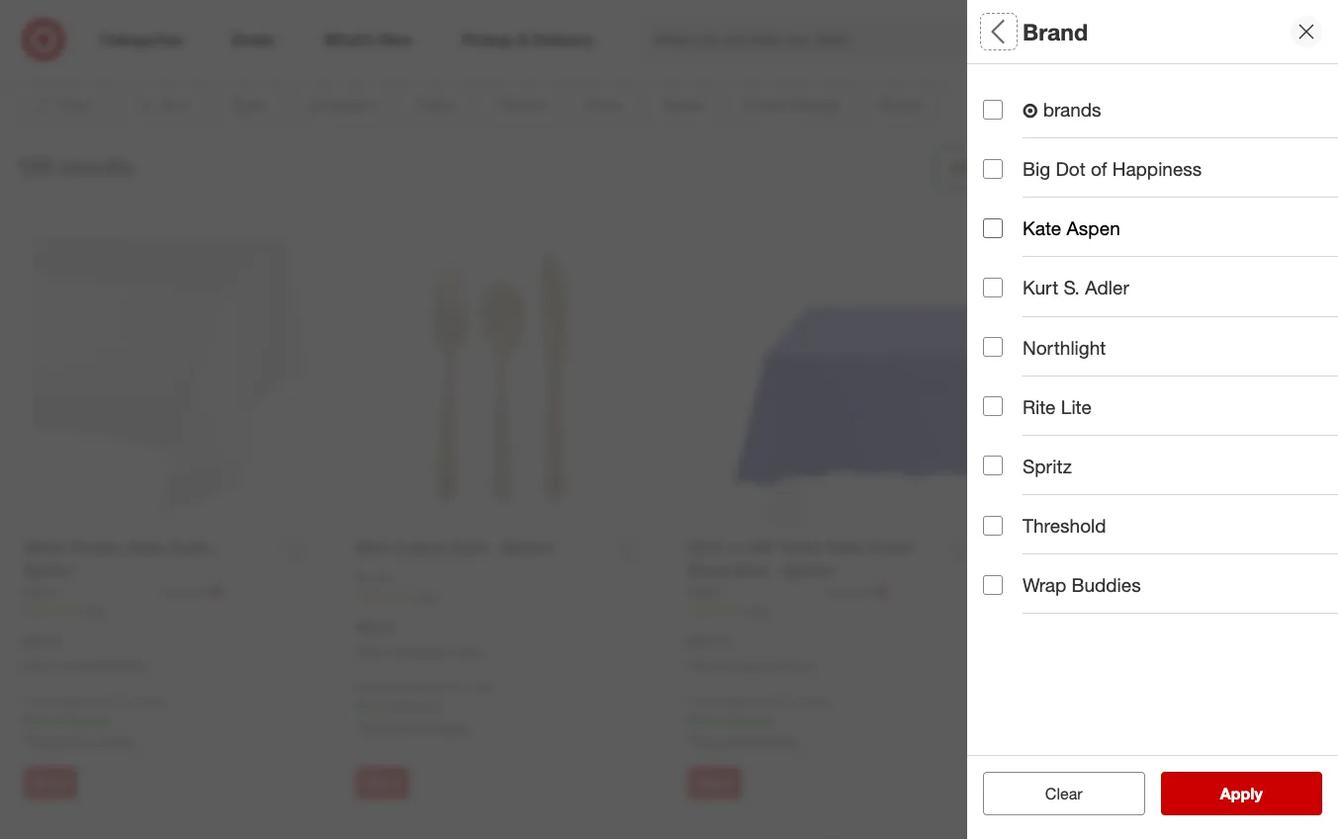 Task type: vqa. For each thing, say whether or not it's contained in the screenshot.
the left results
yes



Task type: locate. For each thing, give the bounding box(es) containing it.
1 horizontal spatial only
[[356, 680, 380, 695]]

apply. for 104
[[763, 733, 801, 750]]

free for 564
[[356, 699, 383, 715]]

ships for 104
[[716, 693, 744, 708]]

exclusions apply. link for 564
[[361, 719, 468, 736]]

shipping
[[387, 699, 440, 715], [55, 712, 107, 729], [720, 712, 773, 729]]

1 vertical spatial deals
[[1002, 449, 1037, 466]]

2 horizontal spatial exclusions
[[693, 733, 760, 750]]

adler
[[1085, 276, 1130, 299]]

brand up type
[[1023, 17, 1088, 45]]

big dot of happiness
[[1023, 157, 1202, 180]]

0 horizontal spatial only ships with $35 orders free shipping * * exclusions apply.
[[23, 693, 164, 750]]

2 horizontal spatial only ships with $35 orders free shipping * * exclusions apply.
[[689, 693, 829, 750]]

1 horizontal spatial apply.
[[431, 719, 468, 736]]

only
[[356, 680, 380, 695], [23, 693, 47, 708], [689, 693, 713, 708]]

7
[[1305, 21, 1311, 33]]

threshold
[[1023, 514, 1106, 537]]

online down the 104 link on the bottom of page
[[782, 659, 814, 674]]

brand inside button
[[983, 569, 1037, 592]]

party
[[1162, 103, 1195, 120]]

1 horizontal spatial results
[[1233, 784, 1284, 804]]

results inside button
[[1233, 784, 1284, 804]]

apply. for 262
[[98, 733, 135, 750]]

orders
[[1281, 147, 1327, 166], [462, 680, 497, 695], [130, 693, 164, 708], [795, 693, 829, 708]]

¬
[[1023, 99, 1038, 122]]

price button
[[983, 341, 1324, 411]]

brand
[[1023, 17, 1088, 45], [983, 569, 1037, 592]]

guest
[[983, 500, 1036, 523]]

2 horizontal spatial when
[[689, 659, 719, 674]]

1 $3.75 from the left
[[23, 632, 62, 652]]

online
[[450, 645, 482, 660], [117, 659, 149, 674], [782, 659, 814, 674]]

rating
[[1041, 500, 1100, 523]]

purchased down $6.00
[[390, 645, 446, 660]]

free for 104
[[689, 712, 716, 729]]

2 clear from the left
[[1045, 784, 1083, 804]]

1 horizontal spatial $3.75 when purchased online
[[689, 632, 814, 674]]

deals
[[983, 424, 1034, 447], [1002, 449, 1037, 466]]

orders down "262" link
[[130, 693, 164, 708]]

clear for clear all
[[1036, 784, 1073, 804]]

Rite Lite checkbox
[[983, 397, 1003, 417]]

0 vertical spatial deals
[[983, 424, 1034, 447]]

only ships with $35 orders free shipping * * exclusions apply.
[[356, 680, 497, 736], [23, 693, 164, 750], [689, 693, 829, 750]]

Kate Aspen checkbox
[[983, 218, 1003, 238]]

see results button
[[1161, 773, 1323, 816]]

$35
[[1251, 147, 1277, 166], [440, 680, 459, 695], [107, 693, 127, 708], [773, 693, 792, 708]]

results
[[60, 152, 134, 180], [1233, 784, 1284, 804]]

104 link
[[689, 602, 982, 619]]

purchased
[[390, 645, 446, 660], [57, 659, 114, 674], [723, 659, 779, 674]]

spritz
[[1023, 455, 1072, 478]]

orders down the 104 link on the bottom of page
[[795, 693, 829, 708]]

kate aspen
[[1023, 217, 1121, 240]]

0 horizontal spatial exclusions apply. link
[[28, 733, 135, 750]]

with
[[1131, 147, 1160, 166], [415, 680, 437, 695], [82, 693, 104, 708], [747, 693, 769, 708]]

free for 262
[[23, 712, 51, 729]]

online down "262" link
[[117, 659, 149, 674]]

only for 262
[[23, 693, 47, 708]]

$3.75 when purchased online
[[23, 632, 149, 674], [689, 632, 814, 674]]

2 horizontal spatial online
[[782, 659, 814, 674]]

1 horizontal spatial online
[[450, 645, 482, 660]]

results right see
[[1233, 784, 1284, 804]]

when inside $6.00 when purchased online
[[356, 645, 387, 660]]

clear
[[1036, 784, 1073, 804], [1045, 784, 1083, 804]]

1 horizontal spatial ships
[[383, 680, 412, 695]]

0 horizontal spatial results
[[60, 152, 134, 180]]

0 horizontal spatial $3.75
[[23, 632, 62, 652]]

shipping for 104
[[720, 712, 773, 729]]

color
[[983, 223, 1032, 246]]

0 horizontal spatial purchased
[[57, 659, 114, 674]]

2 horizontal spatial only
[[689, 693, 713, 708]]

None checkbox
[[983, 99, 1003, 119]]

2 horizontal spatial exclusions apply. link
[[693, 733, 801, 750]]

see results
[[1200, 784, 1284, 804]]

564
[[417, 590, 437, 605]]

0 vertical spatial all
[[983, 17, 1011, 45]]

165 results
[[16, 152, 134, 180]]

104
[[750, 603, 770, 618]]

redcard
[[1165, 147, 1228, 166]]

free
[[1095, 147, 1127, 166], [356, 699, 383, 715], [23, 712, 51, 729], [689, 712, 716, 729]]

brand dialog
[[967, 0, 1338, 840]]

search button
[[1074, 18, 1122, 65]]

Spritz checkbox
[[983, 456, 1003, 476]]

buddies
[[1072, 574, 1141, 597]]

114
[[1082, 604, 1102, 619]]

deals all deals
[[983, 424, 1037, 466]]

262
[[85, 603, 104, 618]]

1 $3.75 when purchased online from the left
[[23, 632, 149, 674]]

apply.
[[431, 719, 468, 736], [98, 733, 135, 750], [763, 733, 801, 750]]

2 $3.75 when purchased online from the left
[[689, 632, 814, 674]]

0 horizontal spatial $3.75 when purchased online
[[23, 632, 149, 674]]

rite
[[1023, 395, 1056, 418]]

when for 564
[[356, 645, 387, 660]]

happiness
[[1113, 157, 1202, 180]]

0 vertical spatial brand
[[1023, 17, 1088, 45]]

search
[[1074, 31, 1122, 51]]

Threshold checkbox
[[983, 516, 1003, 536]]

purchased down the 262
[[57, 659, 114, 674]]

*
[[440, 699, 445, 715], [107, 712, 112, 729], [773, 712, 778, 729], [356, 719, 361, 736], [23, 733, 28, 750], [689, 733, 693, 750]]

all down rite lite checkbox
[[983, 449, 998, 466]]

1 clear from the left
[[1036, 784, 1073, 804]]

purchased down 104
[[723, 659, 779, 674]]

with down the 262
[[82, 693, 104, 708]]

0 horizontal spatial only
[[23, 693, 47, 708]]

with down $6.00 when purchased online on the left bottom
[[415, 680, 437, 695]]

only ships with $35 orders free shipping * * exclusions apply. for 262
[[23, 693, 164, 750]]

1 vertical spatial results
[[1233, 784, 1284, 804]]

exclusions
[[361, 719, 427, 736], [28, 733, 94, 750], [693, 733, 760, 750]]

$3.75 when purchased online down the 262
[[23, 632, 149, 674]]

0 horizontal spatial when
[[23, 659, 54, 674]]

2 horizontal spatial apply.
[[763, 733, 801, 750]]

0 horizontal spatial shipping
[[55, 712, 107, 729]]

2 $3.75 from the left
[[689, 632, 727, 652]]

deals up guest at the right bottom
[[1002, 449, 1037, 466]]

$3.75
[[23, 632, 62, 652], [689, 632, 727, 652]]

orders down $6.00 when purchased online on the left bottom
[[462, 680, 497, 695]]

purchased for 104
[[723, 659, 779, 674]]

kurt s. adler
[[1023, 276, 1130, 299]]

apply button
[[1161, 773, 1323, 816]]

purchased inside $6.00 when purchased online
[[390, 645, 446, 660]]

564 link
[[356, 589, 649, 606]]

0 horizontal spatial apply.
[[98, 733, 135, 750]]

exclusions apply. link for 262
[[28, 733, 135, 750]]

$3.75 when purchased online for 262
[[23, 632, 149, 674]]

all left filters
[[983, 17, 1011, 45]]

2 horizontal spatial shipping
[[720, 712, 773, 729]]

ships for 564
[[383, 680, 412, 695]]

kurt
[[1023, 276, 1059, 299]]

1 horizontal spatial when
[[356, 645, 387, 660]]

only for 104
[[689, 693, 713, 708]]

online down 564 'link'
[[450, 645, 482, 660]]

when
[[356, 645, 387, 660], [23, 659, 54, 674], [689, 659, 719, 674]]

0 horizontal spatial online
[[117, 659, 149, 674]]

with for 104
[[747, 693, 769, 708]]

$3.75 when purchased online down 104
[[689, 632, 814, 674]]

clear inside button
[[1036, 784, 1073, 804]]

2 horizontal spatial purchased
[[723, 659, 779, 674]]

online inside $6.00 when purchased online
[[450, 645, 482, 660]]

0 vertical spatial results
[[60, 152, 134, 180]]

1 horizontal spatial purchased
[[390, 645, 446, 660]]

1 horizontal spatial exclusions
[[361, 719, 427, 736]]

orders down gift
[[1281, 147, 1327, 166]]

0 horizontal spatial exclusions
[[28, 733, 94, 750]]

1 horizontal spatial exclusions apply. link
[[361, 719, 468, 736]]

0 horizontal spatial ships
[[51, 693, 79, 708]]

type
[[983, 78, 1025, 101]]

Wrap Buddies checkbox
[[983, 575, 1003, 595]]

brand down threshold option
[[983, 569, 1037, 592]]

1 vertical spatial brand
[[983, 569, 1037, 592]]

ships
[[383, 680, 412, 695], [51, 693, 79, 708], [716, 693, 744, 708]]

exclusions apply. link
[[361, 719, 468, 736], [28, 733, 135, 750], [693, 733, 801, 750]]

deals down rite lite checkbox
[[983, 424, 1034, 447]]

exclusions for 104
[[693, 733, 760, 750]]

brand button
[[983, 549, 1324, 618]]

with down 104
[[747, 693, 769, 708]]

all
[[983, 17, 1011, 45], [983, 449, 998, 466]]

1 horizontal spatial shipping
[[387, 699, 440, 715]]

orders for 564
[[462, 680, 497, 695]]

results right 165
[[60, 152, 134, 180]]

clear inside 'button'
[[1045, 784, 1083, 804]]

1 horizontal spatial $3.75
[[689, 632, 727, 652]]

all inside deals all deals
[[983, 449, 998, 466]]

2 horizontal spatial ships
[[716, 693, 744, 708]]

2 all from the top
[[983, 449, 998, 466]]

orders for 262
[[130, 693, 164, 708]]

1 horizontal spatial only ships with $35 orders free shipping * * exclusions apply.
[[356, 680, 497, 736]]

1 vertical spatial all
[[983, 449, 998, 466]]



Task type: describe. For each thing, give the bounding box(es) containing it.
only for 564
[[356, 680, 380, 695]]

advertisement region
[[76, 0, 1263, 46]]

114 link
[[1021, 603, 1315, 620]]

filters
[[1017, 17, 1078, 45]]

brands
[[1043, 98, 1102, 121]]

big
[[1023, 157, 1051, 180]]

or
[[1232, 147, 1247, 166]]

aspen
[[1067, 217, 1121, 240]]

Kurt S. Adler checkbox
[[983, 278, 1003, 298]]

apply. for 564
[[431, 719, 468, 736]]

clear all button
[[983, 773, 1145, 816]]

What can we help you find? suggestions appear below search field
[[642, 18, 1088, 61]]

purchased for 262
[[57, 659, 114, 674]]

cupcake
[[983, 103, 1039, 120]]

wrap
[[1023, 574, 1067, 597]]

¬ brands
[[1023, 98, 1102, 122]]

dot
[[1056, 157, 1086, 180]]

kate
[[1023, 217, 1062, 240]]

occasion
[[983, 154, 1068, 177]]

theme button
[[983, 272, 1324, 341]]

all
[[1077, 784, 1093, 804]]

occasion button
[[983, 134, 1324, 203]]

orders for 104
[[795, 693, 829, 708]]

Northlight checkbox
[[983, 337, 1003, 357]]

dangler
[[1110, 103, 1158, 120]]

165
[[16, 152, 54, 180]]

all filters
[[983, 17, 1078, 45]]

all filters dialog
[[967, 0, 1338, 840]]

1 all from the top
[[983, 17, 1011, 45]]

when for 262
[[23, 659, 54, 674]]

online for 104
[[782, 659, 814, 674]]

decorations;
[[1199, 103, 1277, 120]]

guest rating
[[983, 500, 1100, 523]]

$3.75 when purchased online for 104
[[689, 632, 814, 674]]

guest rating button
[[983, 480, 1324, 549]]

$35 for 564
[[440, 680, 459, 695]]

brand inside dialog
[[1023, 17, 1088, 45]]

with down dangler
[[1131, 147, 1160, 166]]

wrappers;
[[1042, 103, 1106, 120]]

when for 104
[[689, 659, 719, 674]]

rite lite
[[1023, 395, 1092, 418]]

online for 564
[[450, 645, 482, 660]]

exclusions apply. link for 104
[[693, 733, 801, 750]]

clear for clear
[[1045, 784, 1083, 804]]

results for see results
[[1233, 784, 1284, 804]]

shipping for 262
[[55, 712, 107, 729]]

type cupcake wrappers; dangler party decorations; gift bags
[[983, 78, 1338, 120]]

with for 564
[[415, 680, 437, 695]]

see
[[1200, 784, 1228, 804]]

only ships with $35 orders free shipping * * exclusions apply. for 104
[[689, 693, 829, 750]]

color button
[[983, 203, 1324, 272]]

exclusions for 262
[[28, 733, 94, 750]]

Big Dot of Happiness checkbox
[[983, 159, 1003, 179]]

clear button
[[983, 773, 1145, 816]]

shipping for 564
[[387, 699, 440, 715]]

$6.00 when purchased online
[[356, 619, 482, 660]]

bags
[[1307, 103, 1338, 120]]

$3.75 for 104
[[689, 632, 727, 652]]

262 link
[[23, 602, 316, 619]]

only ships with $35 orders free shipping * * exclusions apply. for 564
[[356, 680, 497, 736]]

price
[[983, 362, 1030, 384]]

with for 262
[[82, 693, 104, 708]]

gift
[[1281, 103, 1304, 120]]

ships for 262
[[51, 693, 79, 708]]

7 link
[[1275, 18, 1319, 61]]

clear all
[[1036, 784, 1093, 804]]

$35 for 104
[[773, 693, 792, 708]]

$3.75 for 262
[[23, 632, 62, 652]]

s.
[[1064, 276, 1080, 299]]

$6.00
[[356, 619, 394, 638]]

purchased for 564
[[390, 645, 446, 660]]

lite
[[1061, 395, 1092, 418]]

$35 for 262
[[107, 693, 127, 708]]

theme
[[983, 292, 1044, 315]]

online for 262
[[117, 659, 149, 674]]

results for 165 results
[[60, 152, 134, 180]]

exclusions for 564
[[361, 719, 427, 736]]

free with redcard or $35 orders
[[1095, 147, 1327, 166]]

apply
[[1221, 784, 1263, 804]]

wrap buddies
[[1023, 574, 1141, 597]]

to
[[1095, 169, 1111, 189]]

northlight
[[1023, 336, 1106, 359]]

of
[[1091, 157, 1107, 180]]



